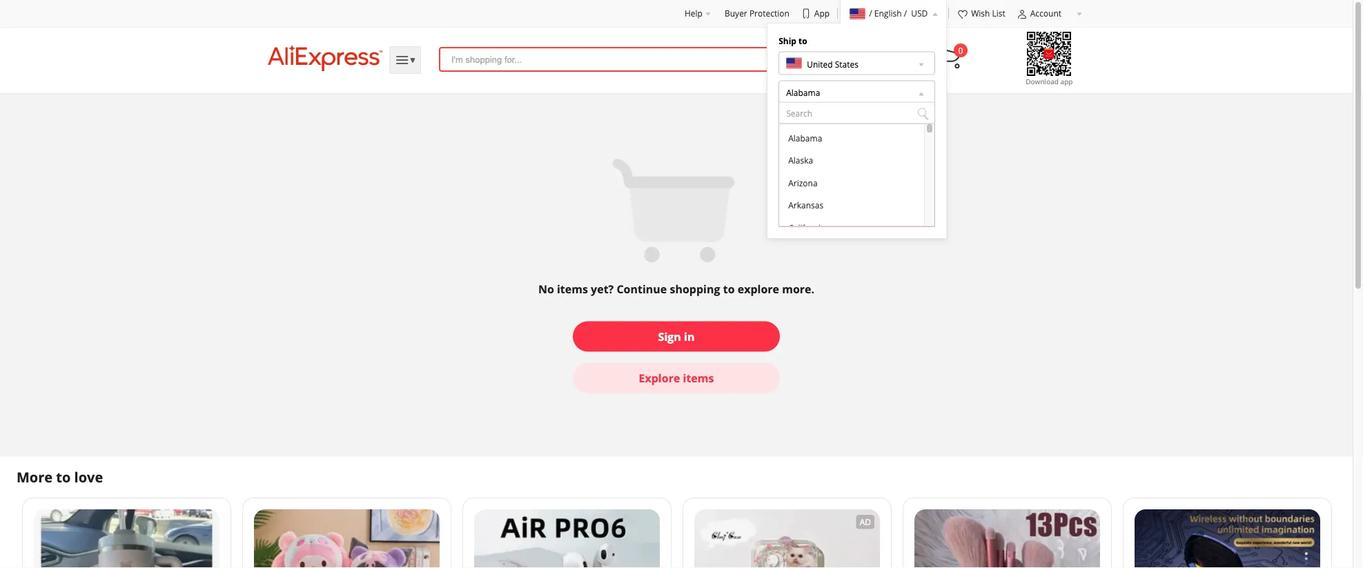 Task type: describe. For each thing, give the bounding box(es) containing it.
size image for wish list
[[958, 9, 969, 20]]

wish list
[[972, 8, 1006, 19]]

more
[[17, 468, 53, 487]]

1 vertical spatial alabama
[[789, 132, 823, 143]]

list
[[993, 8, 1006, 19]]

love
[[74, 468, 103, 487]]

yet?
[[591, 282, 614, 297]]

united states
[[807, 58, 859, 70]]

Search text field
[[779, 102, 936, 124]]

language
[[779, 104, 819, 115]]

0 link
[[939, 44, 968, 69]]

united
[[807, 58, 833, 70]]

alabama link
[[779, 81, 936, 104]]

usd ( us dollar ) link
[[785, 172, 849, 194]]

wish
[[972, 8, 991, 19]]

help
[[685, 8, 703, 19]]

0 vertical spatial usd
[[912, 8, 928, 19]]

0 vertical spatial alabama
[[787, 87, 821, 98]]

wish list link
[[958, 8, 1006, 20]]

ad link
[[683, 498, 892, 568]]

continue
[[617, 282, 667, 297]]

app link
[[801, 7, 830, 20]]

ship to
[[779, 35, 808, 46]]

explore
[[639, 370, 680, 385]]

to for more to love
[[56, 468, 71, 487]]

download app image
[[1008, 29, 1091, 87]]

no
[[539, 282, 554, 297]]

buyer protection link
[[725, 8, 790, 19]]

0
[[959, 45, 964, 56]]

explore items
[[639, 370, 714, 385]]

(
[[803, 177, 806, 188]]

size image for account
[[1017, 9, 1028, 20]]

alaska
[[789, 154, 814, 166]]

buyer
[[725, 8, 748, 19]]

/ english / usd
[[870, 8, 928, 19]]

no items yet? continue shopping to explore more.
[[539, 282, 815, 297]]

1 / from the left
[[870, 8, 873, 19]]

buyer protection
[[725, 8, 790, 19]]



Task type: locate. For each thing, give the bounding box(es) containing it.
/ right 'english'
[[904, 8, 907, 19]]

items right the explore
[[683, 370, 714, 385]]

ship
[[779, 35, 797, 46]]

more to love
[[17, 468, 103, 487]]

ad
[[860, 517, 871, 528]]

alabama up language
[[787, 87, 821, 98]]

2 vertical spatial to
[[56, 468, 71, 487]]

0 horizontal spatial size image
[[958, 9, 969, 20]]

currency
[[779, 154, 817, 166]]

0 horizontal spatial items
[[557, 282, 588, 297]]

2 size image from the left
[[1017, 9, 1028, 20]]

alabama
[[787, 87, 821, 98], [789, 132, 823, 143]]

1 horizontal spatial /
[[904, 8, 907, 19]]

0 horizontal spatial /
[[870, 8, 873, 19]]

items
[[557, 282, 588, 297], [683, 370, 714, 385]]

california
[[789, 222, 826, 233]]

size image right list
[[1017, 9, 1028, 20]]

size image
[[958, 9, 969, 20], [1017, 9, 1028, 20]]

states
[[835, 58, 859, 70]]

0 vertical spatial items
[[557, 282, 588, 297]]

sign
[[658, 329, 681, 344]]

)
[[846, 177, 849, 188]]

united states link
[[779, 52, 936, 75]]

to left love
[[56, 468, 71, 487]]

/
[[870, 8, 873, 19], [904, 8, 907, 19]]

items right no
[[557, 282, 588, 297]]

I'm shopping for... text field
[[452, 48, 911, 70]]

shopping
[[670, 282, 721, 297]]

2 / from the left
[[904, 8, 907, 19]]

2 horizontal spatial to
[[799, 35, 808, 46]]

dollar
[[821, 177, 844, 188]]

arizona
[[789, 177, 818, 188]]

to right the ship
[[799, 35, 808, 46]]

in
[[684, 329, 695, 344]]

protection
[[750, 8, 790, 19]]

to left explore
[[723, 282, 735, 297]]

explore
[[738, 282, 780, 297]]

alabama up alaska
[[789, 132, 823, 143]]

0 horizontal spatial usd
[[785, 177, 801, 188]]

size image inside "wish list" link
[[958, 9, 969, 20]]

items for explore
[[683, 370, 714, 385]]

size image inside account link
[[1017, 9, 1028, 20]]

1 horizontal spatial to
[[723, 282, 735, 297]]

account link
[[1017, 8, 1083, 20]]

1 horizontal spatial items
[[683, 370, 714, 385]]

/ left 'english'
[[870, 8, 873, 19]]

us
[[808, 177, 819, 188]]

usd
[[912, 8, 928, 19], [785, 177, 801, 188]]

0 horizontal spatial to
[[56, 468, 71, 487]]

app
[[815, 8, 830, 19]]

usd ( us dollar )
[[785, 177, 849, 188]]

1 vertical spatial usd
[[785, 177, 801, 188]]

1 size image from the left
[[958, 9, 969, 20]]

1 horizontal spatial usd
[[912, 8, 928, 19]]

arkansas
[[789, 199, 824, 211]]

usd left (
[[785, 177, 801, 188]]

to
[[799, 35, 808, 46], [723, 282, 735, 297], [56, 468, 71, 487]]

english
[[875, 8, 902, 19]]

1 vertical spatial items
[[683, 370, 714, 385]]

0 vertical spatial to
[[799, 35, 808, 46]]

usd right 'english'
[[912, 8, 928, 19]]

sign in button
[[573, 321, 780, 352]]

size image left 'wish'
[[958, 9, 969, 20]]

explore items link
[[573, 363, 780, 393]]

account
[[1031, 8, 1062, 19]]

1 vertical spatial to
[[723, 282, 735, 297]]

more.
[[782, 282, 815, 297]]

sign in
[[658, 329, 695, 344]]

items for no
[[557, 282, 588, 297]]

1 horizontal spatial size image
[[1017, 9, 1028, 20]]

to for ship to
[[799, 35, 808, 46]]



Task type: vqa. For each thing, say whether or not it's contained in the screenshot.
110Pcs Gilmore Girls Tv Show Funny Stickers Skateboard Fridge Phone Motorcycle Luggage Classic Graffiti Decals Sticker image
no



